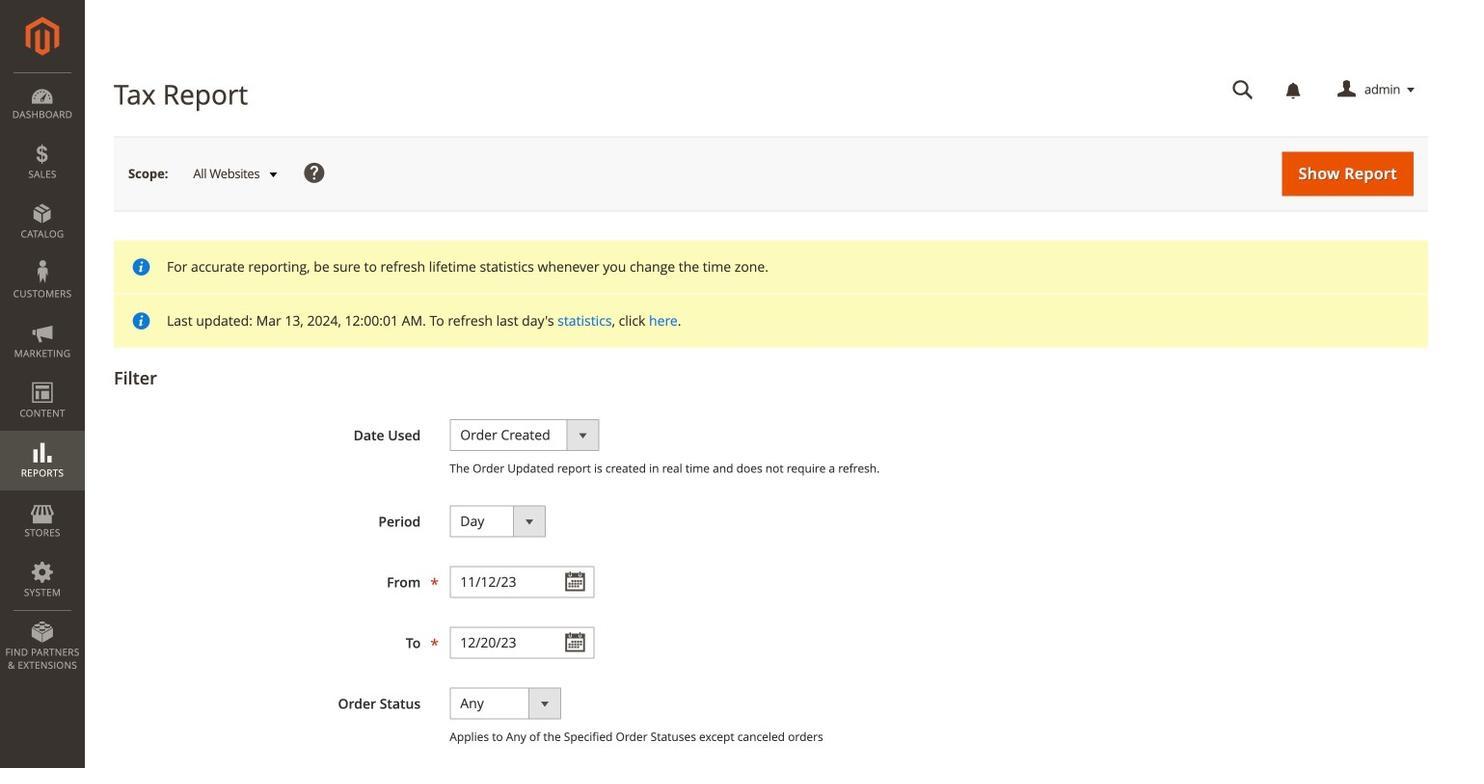 Task type: locate. For each thing, give the bounding box(es) containing it.
None text field
[[1219, 73, 1268, 107], [450, 567, 594, 598], [450, 627, 594, 659], [1219, 73, 1268, 107], [450, 567, 594, 598], [450, 627, 594, 659]]

menu bar
[[0, 72, 85, 682]]



Task type: describe. For each thing, give the bounding box(es) containing it.
magento admin panel image
[[26, 16, 59, 56]]



